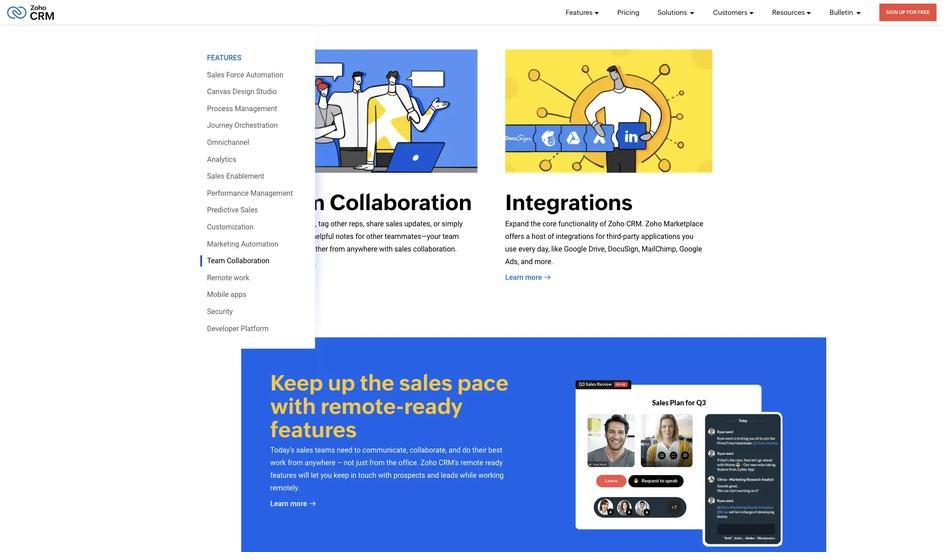 Task type: locate. For each thing, give the bounding box(es) containing it.
2 for from the left
[[596, 233, 605, 241]]

work down today's
[[271, 459, 286, 468]]

1 horizontal spatial ready
[[486, 459, 503, 468]]

1 vertical spatial collaboration
[[227, 257, 270, 265]]

1 vertical spatial other
[[367, 233, 383, 241]]

zoho crm logo image
[[7, 2, 55, 22]]

communicate,
[[363, 446, 408, 455]]

sales down performance management on the left of page
[[241, 206, 258, 215]]

need
[[337, 446, 353, 455]]

more down "remotely."
[[291, 500, 307, 509]]

1 horizontal spatial from
[[330, 245, 345, 254]]

prospects
[[394, 472, 426, 480]]

google down the integrations
[[565, 245, 587, 254]]

learn for integrations
[[506, 274, 524, 282]]

zoho up applications
[[646, 220, 662, 229]]

developer platform
[[207, 325, 269, 333]]

1 horizontal spatial for
[[596, 233, 605, 241]]

functionality
[[559, 220, 599, 229]]

learn more link down more.
[[506, 273, 551, 284]]

the inside keep up the sales pace with remote-ready features
[[360, 371, 395, 396]]

google down marketplace
[[680, 245, 703, 254]]

2 vertical spatial work
[[271, 459, 286, 468]]

collaboration
[[330, 190, 472, 216], [227, 257, 270, 265]]

1 vertical spatial and
[[449, 446, 461, 455]]

expand the core functionality of zoho crm.
[[506, 220, 644, 229]]

1 horizontal spatial team
[[271, 190, 325, 216]]

and down zoho crm's
[[428, 472, 439, 480]]

0 horizontal spatial from
[[288, 459, 303, 468]]

2 horizontal spatial zoho
[[646, 220, 662, 229]]

0 horizontal spatial team
[[207, 257, 225, 265]]

management for process management
[[235, 104, 277, 113]]

other
[[331, 220, 348, 229], [367, 233, 383, 241]]

learn more link down "remotely."
[[271, 499, 316, 510]]

from down notes
[[330, 245, 345, 254]]

crm's
[[439, 459, 459, 468]]

1 vertical spatial learn more link
[[506, 273, 551, 284]]

team up remote
[[207, 257, 225, 265]]

host
[[532, 233, 546, 241]]

free
[[919, 9, 931, 15]]

more down more.
[[526, 274, 542, 282]]

design
[[233, 87, 255, 96]]

ads,
[[506, 258, 520, 266]]

0 vertical spatial other
[[331, 220, 348, 229]]

of inside zoho marketplace offers a host of integrations for third-party applications you use every day, like google drive, docusign, mailchimp, google ads, and more.
[[548, 233, 555, 241]]

leave
[[271, 233, 287, 241]]

features up teams
[[271, 418, 357, 443]]

work up apps
[[234, 274, 249, 282]]

1 features from the top
[[271, 418, 357, 443]]

more for team collaboration
[[291, 261, 307, 270]]

remote-
[[321, 394, 404, 419]]

behind
[[289, 233, 311, 241]]

0 vertical spatial sales
[[207, 71, 225, 79]]

0 vertical spatial and
[[521, 258, 533, 266]]

1 vertical spatial ready
[[486, 459, 503, 468]]

zoho marketplace offers a host of integrations for third-party applications you use every day, like google drive, docusign, mailchimp, google ads, and more.
[[506, 220, 704, 266]]

1 vertical spatial sales
[[207, 172, 225, 181]]

1 horizontal spatial anywhere
[[347, 245, 378, 254]]

2 vertical spatial with
[[379, 472, 392, 480]]

sales down "analytics" on the left top
[[207, 172, 225, 181]]

sales for sales enablement
[[207, 172, 225, 181]]

for down reps,
[[356, 233, 365, 241]]

learn more link down can
[[271, 260, 316, 271]]

1 vertical spatial learn
[[506, 274, 524, 282]]

1 horizontal spatial and
[[449, 446, 461, 455]]

sales for sales force automation
[[207, 71, 225, 79]]

automation
[[246, 71, 284, 79], [241, 240, 279, 248]]

0 horizontal spatial anywhere
[[305, 459, 336, 468]]

collaboration for team collaboration create groups, tag other reps, share sales updates, or simply leave behind helpful notes for other teammates—your team can work together from anywhere with sales collaboration.
[[330, 190, 472, 216]]

other up notes
[[331, 220, 348, 229]]

the down communicate,
[[387, 459, 397, 468]]

learn more for keep up the sales pace with remote-ready features
[[271, 500, 307, 509]]

work
[[284, 245, 300, 254], [234, 274, 249, 282], [271, 459, 286, 468]]

management down enablement
[[251, 189, 293, 198]]

zoho down collaborate,
[[421, 459, 437, 468]]

integrations
[[506, 190, 633, 216]]

orchestration
[[235, 121, 278, 130]]

team collaboration create groups, tag other reps, share sales updates, or simply leave behind helpful notes for other teammates—your team can work together from anywhere with sales collaboration.
[[271, 190, 472, 254]]

sign up for free link
[[880, 4, 937, 21]]

solutions link
[[658, 0, 696, 25]]

0 vertical spatial learn more link
[[271, 260, 316, 271]]

0 horizontal spatial google
[[565, 245, 587, 254]]

0 vertical spatial of
[[600, 220, 607, 229]]

team
[[271, 190, 325, 216], [207, 257, 225, 265]]

up
[[900, 9, 906, 15]]

sales up canvas
[[207, 71, 225, 79]]

with inside remote ready features will let you keep in touch with prospects and leads while working remotely.
[[379, 472, 392, 480]]

0 vertical spatial with
[[380, 245, 393, 254]]

1 horizontal spatial collaboration
[[330, 190, 472, 216]]

learn more down can
[[271, 261, 307, 270]]

will
[[299, 472, 309, 480]]

collaboration down marketing automation
[[227, 257, 270, 265]]

process
[[207, 104, 233, 113]]

predictive
[[207, 206, 239, 215]]

and down every
[[521, 258, 533, 266]]

apps
[[231, 291, 246, 299]]

menu shadow image
[[315, 0, 329, 384]]

2 vertical spatial and
[[428, 472, 439, 480]]

the right "up"
[[360, 371, 395, 396]]

1 vertical spatial team
[[207, 257, 225, 265]]

remote work
[[207, 274, 249, 282]]

share
[[366, 220, 384, 229]]

2 vertical spatial learn
[[271, 500, 289, 509]]

0 vertical spatial features
[[271, 418, 357, 443]]

you right the let
[[321, 472, 332, 480]]

ready inside keep up the sales pace with remote-ready features
[[404, 394, 463, 419]]

management
[[235, 104, 277, 113], [251, 189, 293, 198]]

ready down best
[[486, 459, 503, 468]]

other down share
[[367, 233, 383, 241]]

learn more link for integrations
[[506, 273, 551, 284]]

zoho up the third-
[[609, 220, 625, 229]]

1 horizontal spatial you
[[683, 233, 694, 241]]

pricing link
[[618, 0, 640, 25]]

you down marketplace
[[683, 233, 694, 241]]

1 vertical spatial anywhere
[[305, 459, 336, 468]]

1 vertical spatial more
[[526, 274, 542, 282]]

automation up the studio
[[246, 71, 284, 79]]

learn more down ads,
[[506, 274, 542, 282]]

collaboration tools customer relationship management solutions image
[[271, 50, 478, 173]]

0 horizontal spatial you
[[321, 472, 332, 480]]

collaboration inside team collaboration create groups, tag other reps, share sales updates, or simply leave behind helpful notes for other teammates—your team can work together from anywhere with sales collaboration.
[[330, 190, 472, 216]]

1 vertical spatial learn more
[[506, 274, 542, 282]]

integrations marketplace api crm software image
[[506, 50, 713, 173]]

for inside team collaboration create groups, tag other reps, share sales updates, or simply leave behind helpful notes for other teammates—your team can work together from anywhere with sales collaboration.
[[356, 233, 365, 241]]

and left do
[[449, 446, 461, 455]]

the
[[531, 220, 541, 229], [360, 371, 395, 396], [387, 459, 397, 468]]

2 features from the top
[[271, 472, 297, 480]]

learn down ads,
[[506, 274, 524, 282]]

anywhere down notes
[[347, 245, 378, 254]]

from down communicate,
[[370, 459, 385, 468]]

zoho crm's
[[421, 459, 459, 468]]

learn for keep up the sales pace with remote-ready features
[[271, 500, 289, 509]]

1 vertical spatial management
[[251, 189, 293, 198]]

0 vertical spatial work
[[284, 245, 300, 254]]

team for team collaboration
[[207, 257, 225, 265]]

1 vertical spatial features
[[271, 472, 297, 480]]

1 horizontal spatial other
[[367, 233, 383, 241]]

0 vertical spatial team
[[271, 190, 325, 216]]

enablement
[[226, 172, 265, 181]]

collaboration up updates,
[[330, 190, 472, 216]]

for up drive,
[[596, 233, 605, 241]]

0 vertical spatial you
[[683, 233, 694, 241]]

remote
[[207, 274, 232, 282]]

you inside zoho marketplace offers a host of integrations for third-party applications you use every day, like google drive, docusign, mailchimp, google ads, and more.
[[683, 233, 694, 241]]

sales
[[386, 220, 403, 229], [395, 245, 412, 254], [399, 371, 453, 396], [297, 446, 313, 455]]

0 vertical spatial collaboration
[[330, 190, 472, 216]]

0 horizontal spatial zoho
[[421, 459, 437, 468]]

notes
[[336, 233, 354, 241]]

force
[[226, 71, 244, 79]]

0 horizontal spatial of
[[548, 233, 555, 241]]

from inside team collaboration create groups, tag other reps, share sales updates, or simply leave behind helpful notes for other teammates—your team can work together from anywhere with sales collaboration.
[[330, 245, 345, 254]]

learn down "remotely."
[[271, 500, 289, 509]]

1 vertical spatial of
[[548, 233, 555, 241]]

anywhere inside team collaboration create groups, tag other reps, share sales updates, or simply leave behind helpful notes for other teammates—your team can work together from anywhere with sales collaboration.
[[347, 245, 378, 254]]

canvas design studio
[[207, 87, 277, 96]]

1 horizontal spatial google
[[680, 245, 703, 254]]

1 vertical spatial with
[[271, 394, 316, 419]]

from up will
[[288, 459, 303, 468]]

team up groups,
[[271, 190, 325, 216]]

anywhere down teams
[[305, 459, 336, 468]]

0 horizontal spatial ready
[[404, 394, 463, 419]]

1 vertical spatial automation
[[241, 240, 279, 248]]

features up "remotely."
[[271, 472, 297, 480]]

zoho for crm's
[[421, 459, 437, 468]]

0 vertical spatial management
[[235, 104, 277, 113]]

team inside team collaboration create groups, tag other reps, share sales updates, or simply leave behind helpful notes for other teammates—your team can work together from anywhere with sales collaboration.
[[271, 190, 325, 216]]

2 vertical spatial learn more link
[[271, 499, 316, 510]]

of
[[600, 220, 607, 229], [548, 233, 555, 241]]

learn
[[271, 261, 289, 270], [506, 274, 524, 282], [271, 500, 289, 509]]

work down behind
[[284, 245, 300, 254]]

more for keep up the sales pace with remote-ready features
[[291, 500, 307, 509]]

2 vertical spatial learn more
[[271, 500, 307, 509]]

you
[[683, 233, 694, 241], [321, 472, 332, 480]]

anywhere inside today's sales teams need to communicate, collaborate, and do their best work from anywhere – not just from the office.
[[305, 459, 336, 468]]

2 vertical spatial the
[[387, 459, 397, 468]]

learn down can
[[271, 261, 289, 270]]

1 google from the left
[[565, 245, 587, 254]]

2 horizontal spatial and
[[521, 258, 533, 266]]

0 vertical spatial the
[[531, 220, 541, 229]]

journey orchestration
[[207, 121, 278, 130]]

zoho inside zoho marketplace offers a host of integrations for third-party applications you use every day, like google drive, docusign, mailchimp, google ads, and more.
[[646, 220, 662, 229]]

0 horizontal spatial for
[[356, 233, 365, 241]]

like
[[552, 245, 563, 254]]

sales
[[207, 71, 225, 79], [207, 172, 225, 181], [241, 206, 258, 215]]

bulletin
[[830, 8, 855, 16]]

and inside today's sales teams need to communicate, collaborate, and do their best work from anywhere – not just from the office.
[[449, 446, 461, 455]]

while
[[460, 472, 477, 480]]

1 vertical spatial you
[[321, 472, 332, 480]]

in
[[351, 472, 357, 480]]

groups,
[[293, 220, 317, 229]]

more down together
[[291, 261, 307, 270]]

more
[[291, 261, 307, 270], [526, 274, 542, 282], [291, 500, 307, 509]]

1 vertical spatial the
[[360, 371, 395, 396]]

0 horizontal spatial and
[[428, 472, 439, 480]]

1 vertical spatial work
[[234, 274, 249, 282]]

team
[[443, 233, 459, 241]]

learn more down "remotely."
[[271, 500, 307, 509]]

developer
[[207, 325, 239, 333]]

0 horizontal spatial other
[[331, 220, 348, 229]]

automation up team collaboration
[[241, 240, 279, 248]]

ready up collaborate,
[[404, 394, 463, 419]]

management up orchestration in the top left of the page
[[235, 104, 277, 113]]

customers
[[714, 8, 748, 16]]

1 for from the left
[[356, 233, 365, 241]]

the up host
[[531, 220, 541, 229]]

today's
[[271, 446, 295, 455]]

0 vertical spatial learn
[[271, 261, 289, 270]]

of right functionality
[[600, 220, 607, 229]]

0 vertical spatial ready
[[404, 394, 463, 419]]

0 vertical spatial more
[[291, 261, 307, 270]]

1 horizontal spatial zoho
[[609, 220, 625, 229]]

0 vertical spatial anywhere
[[347, 245, 378, 254]]

pricing
[[618, 8, 640, 16]]

core
[[543, 220, 557, 229]]

1 horizontal spatial of
[[600, 220, 607, 229]]

of right host
[[548, 233, 555, 241]]

performance
[[207, 189, 249, 198]]

0 horizontal spatial collaboration
[[227, 257, 270, 265]]

marketplace
[[664, 220, 704, 229]]

teammates—your
[[385, 233, 441, 241]]

for
[[356, 233, 365, 241], [596, 233, 605, 241]]

teams
[[315, 446, 335, 455]]

2 vertical spatial more
[[291, 500, 307, 509]]

touch
[[359, 472, 377, 480]]

third-
[[607, 233, 624, 241]]

with
[[380, 245, 393, 254], [271, 394, 316, 419], [379, 472, 392, 480]]

features
[[566, 8, 593, 16]]

0 vertical spatial learn more
[[271, 261, 307, 270]]



Task type: vqa. For each thing, say whether or not it's contained in the screenshot.
Team Collaboration Collaboration
yes



Task type: describe. For each thing, give the bounding box(es) containing it.
features inside remote ready features will let you keep in touch with prospects and leads while working remotely.
[[271, 472, 297, 480]]

canvas
[[207, 87, 231, 96]]

sales inside keep up the sales pace with remote-ready features
[[399, 371, 453, 396]]

team collaboration
[[207, 257, 270, 265]]

best
[[489, 446, 503, 455]]

a
[[526, 233, 530, 241]]

mailchimp,
[[642, 245, 678, 254]]

remote ready features will let you keep in touch with prospects and leads while working remotely.
[[271, 459, 504, 493]]

docusign,
[[608, 245, 640, 254]]

learn more for team collaboration
[[271, 261, 307, 270]]

crm.
[[627, 220, 644, 229]]

learn for team collaboration
[[271, 261, 289, 270]]

party
[[624, 233, 640, 241]]

security
[[207, 308, 233, 316]]

integrations
[[556, 233, 595, 241]]

sales inside today's sales teams need to communicate, collaborate, and do their best work from anywhere – not just from the office.
[[297, 446, 313, 455]]

drive,
[[589, 245, 607, 254]]

resources
[[773, 8, 806, 16]]

can
[[271, 245, 282, 254]]

or
[[434, 220, 440, 229]]

management for performance management
[[251, 189, 293, 198]]

omnichannel
[[207, 138, 249, 147]]

not
[[344, 459, 354, 468]]

sales force automation
[[207, 71, 284, 79]]

working
[[479, 472, 504, 480]]

and inside remote ready features will let you keep in touch with prospects and leads while working remotely.
[[428, 472, 439, 480]]

marketing automation
[[207, 240, 279, 248]]

2 google from the left
[[680, 245, 703, 254]]

reps,
[[349, 220, 365, 229]]

team for team collaboration create groups, tag other reps, share sales updates, or simply leave behind helpful notes for other teammates—your team can work together from anywhere with sales collaboration.
[[271, 190, 325, 216]]

learn more link for team collaboration
[[271, 260, 316, 271]]

features link
[[566, 0, 600, 25]]

do
[[463, 446, 471, 455]]

performance management
[[207, 189, 293, 198]]

studio
[[256, 87, 277, 96]]

marketing
[[207, 240, 239, 248]]

more for integrations
[[526, 274, 542, 282]]

remote
[[461, 459, 484, 468]]

let
[[311, 472, 319, 480]]

mobile
[[207, 291, 229, 299]]

journey
[[207, 121, 233, 130]]

sales meetings and presentations image
[[576, 381, 783, 547]]

platform
[[241, 325, 269, 333]]

with inside team collaboration create groups, tag other reps, share sales updates, or simply leave behind helpful notes for other teammates—your team can work together from anywhere with sales collaboration.
[[380, 245, 393, 254]]

keep up the sales pace with remote-ready features
[[271, 371, 509, 443]]

you inside remote ready features will let you keep in touch with prospects and leads while working remotely.
[[321, 472, 332, 480]]

resources link
[[773, 0, 812, 25]]

for
[[908, 9, 918, 15]]

customization
[[207, 223, 254, 232]]

expand
[[506, 220, 529, 229]]

pace
[[458, 371, 509, 396]]

sign up for free
[[887, 9, 931, 15]]

applications
[[642, 233, 681, 241]]

work inside team collaboration create groups, tag other reps, share sales updates, or simply leave behind helpful notes for other teammates—your team can work together from anywhere with sales collaboration.
[[284, 245, 300, 254]]

sales enablement
[[207, 172, 265, 181]]

every
[[519, 245, 536, 254]]

together
[[301, 245, 328, 254]]

just
[[356, 459, 368, 468]]

office.
[[399, 459, 419, 468]]

and inside zoho marketplace offers a host of integrations for third-party applications you use every day, like google drive, docusign, mailchimp, google ads, and more.
[[521, 258, 533, 266]]

features inside keep up the sales pace with remote-ready features
[[271, 418, 357, 443]]

collaboration.
[[414, 245, 457, 254]]

sign
[[887, 9, 899, 15]]

–
[[337, 459, 342, 468]]

features
[[207, 54, 242, 62]]

keep
[[271, 371, 323, 396]]

for inside zoho marketplace offers a host of integrations for third-party applications you use every day, like google drive, docusign, mailchimp, google ads, and more.
[[596, 233, 605, 241]]

the inside today's sales teams need to communicate, collaborate, and do their best work from anywhere – not just from the office.
[[387, 459, 397, 468]]

analytics
[[207, 155, 237, 164]]

today's sales teams need to communicate, collaborate, and do their best work from anywhere – not just from the office.
[[271, 446, 503, 468]]

learn more link for keep up the sales pace with remote-ready features
[[271, 499, 316, 510]]

helpful
[[312, 233, 334, 241]]

create
[[271, 220, 291, 229]]

0 vertical spatial automation
[[246, 71, 284, 79]]

solutions
[[658, 8, 689, 16]]

work inside today's sales teams need to communicate, collaborate, and do their best work from anywhere – not just from the office.
[[271, 459, 286, 468]]

with inside keep up the sales pace with remote-ready features
[[271, 394, 316, 419]]

collaboration for team collaboration
[[227, 257, 270, 265]]

2 horizontal spatial from
[[370, 459, 385, 468]]

their
[[473, 446, 487, 455]]

zoho for marketplace
[[646, 220, 662, 229]]

2 vertical spatial sales
[[241, 206, 258, 215]]

learn more for integrations
[[506, 274, 542, 282]]

tag
[[319, 220, 329, 229]]

day,
[[538, 245, 550, 254]]

ready inside remote ready features will let you keep in touch with prospects and leads while working remotely.
[[486, 459, 503, 468]]

predictive sales
[[207, 206, 258, 215]]

collaborate,
[[410, 446, 447, 455]]



